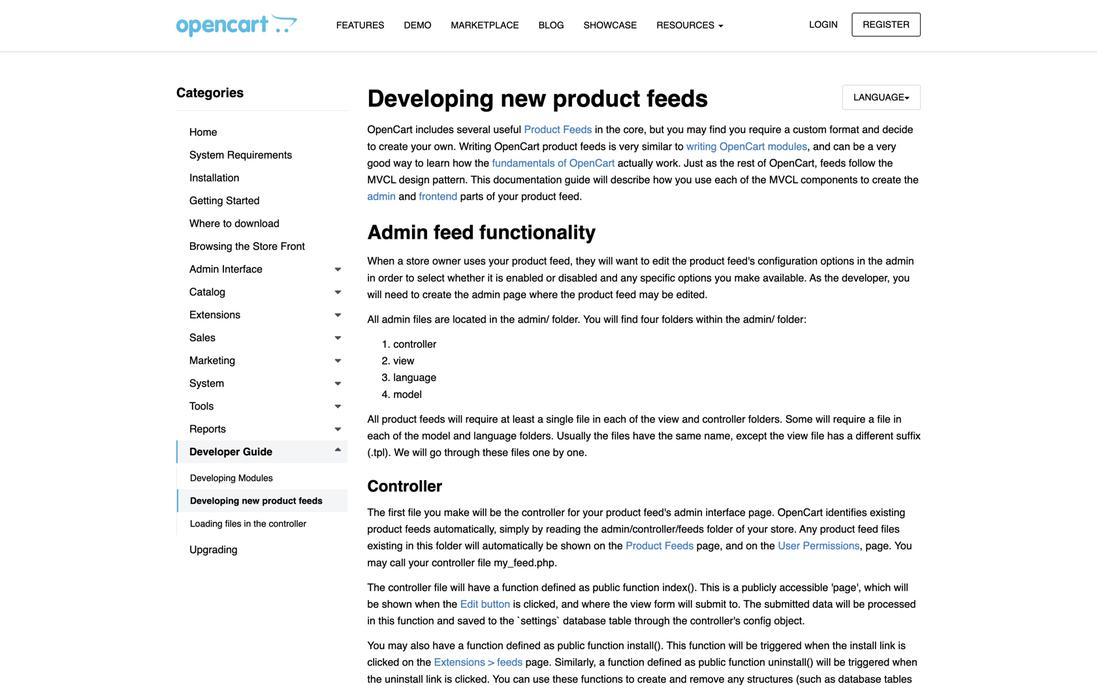Task type: locate. For each thing, give the bounding box(es) containing it.
login link
[[799, 13, 849, 37]]

0 horizontal spatial developing new product feeds
[[190, 496, 323, 507]]

the for the first file you make will be the controller for your product feed's admin interface page. opencart identifies existing product feeds automatically, simply by reading the admin/controller/feeds folder of your store. any product feed files existing in this folder will automatically be shown on the
[[367, 507, 385, 519]]

0 horizontal spatial database
[[563, 615, 606, 627]]

is inside 'is clicked, and where the view form will submit to. the submitted data will be processed in this function and saved to the `settings` database table through the controller's config object.'
[[513, 599, 521, 611]]

0 vertical spatial all
[[367, 314, 379, 326]]

be inside you may also have a function defined as public function install(). this function will be triggered when the install link is clicked on the
[[746, 640, 758, 652]]

shown down reading
[[561, 540, 591, 552]]

will right guide
[[593, 174, 608, 186]]

files
[[413, 314, 432, 326], [611, 430, 630, 442], [511, 447, 530, 459], [225, 519, 241, 529], [881, 524, 900, 536]]

browsing
[[189, 240, 232, 252]]

the inside 'is clicked, and where the view form will submit to. the submitted data will be processed in this function and saved to the `settings` database table through the controller's config object.'
[[744, 599, 762, 611]]

you right first on the bottom left
[[424, 507, 441, 519]]

a
[[785, 124, 790, 136], [868, 140, 874, 152], [398, 255, 403, 267], [538, 413, 543, 426], [869, 413, 875, 426], [847, 430, 853, 442], [494, 582, 499, 594], [733, 582, 739, 594], [458, 640, 464, 652], [599, 657, 605, 669]]

reports link
[[176, 418, 348, 441]]

how inside actually work. just as the rest of opencart, feeds follow the mvcl design pattern. this documentation guide will describe how you use each of the mvcl components to create the admin and frontend parts of your product feed.
[[653, 174, 672, 186]]

be up "follow"
[[853, 140, 865, 152]]

started
[[226, 195, 260, 207]]

system for system
[[189, 378, 224, 390]]

make
[[735, 272, 760, 284], [444, 507, 470, 519]]

by right one
[[553, 447, 564, 459]]

on down admin/controller/feeds
[[594, 540, 606, 552]]

and
[[862, 124, 880, 136], [813, 140, 831, 152], [399, 190, 416, 203], [600, 272, 618, 284], [682, 413, 700, 426], [453, 430, 471, 442], [726, 540, 743, 552], [562, 599, 579, 611], [437, 615, 455, 627], [670, 674, 687, 686]]

shown inside the controller file will have a function defined as public function index(). this is a publicly accessible 'page', which will be shown when the
[[382, 599, 412, 611]]

modules
[[768, 140, 808, 152]]

1 horizontal spatial when
[[805, 640, 830, 652]]

to inside , and can be a very good way to learn how the
[[415, 157, 424, 169]]

same
[[676, 430, 702, 442]]

1 vertical spatial shown
[[382, 599, 412, 611]]

2 vertical spatial when
[[893, 657, 918, 669]]

to left edit
[[641, 255, 650, 267]]

your inside , page. you may call your controller file my_feed.php.
[[409, 557, 429, 569]]

when down processed at the bottom right
[[893, 657, 918, 669]]

product
[[553, 85, 641, 112], [543, 140, 578, 152], [521, 190, 556, 203], [512, 255, 547, 267], [690, 255, 725, 267], [578, 289, 613, 301], [382, 413, 417, 426], [262, 496, 296, 507], [606, 507, 641, 519], [367, 524, 402, 536], [820, 524, 855, 536]]

feeds up go
[[420, 413, 445, 426]]

similarly,
[[555, 657, 596, 669]]

0 vertical spatial use
[[695, 174, 712, 186]]

defined up the clicked,
[[542, 582, 576, 594]]

may inside , page. you may call your controller file my_feed.php.
[[367, 557, 387, 569]]

this
[[417, 540, 433, 552], [378, 615, 395, 627]]

1 horizontal spatial this
[[417, 540, 433, 552]]

1 vertical spatial public
[[558, 640, 585, 652]]

feeds inside all product feeds will require at least a single file in each of the view and controller folders. some will require a file in each of the model and language folders. usually the files have the same name, except the view file has a different suffix (.tpl). we will go through these files one by one.
[[420, 413, 445, 426]]

have inside you may also have a function defined as public function install(). this function will be triggered when the install link is clicked on the
[[433, 640, 455, 652]]

showcase
[[584, 20, 637, 30]]

will up has at the bottom right of the page
[[816, 413, 830, 426]]

1 horizontal spatial public
[[593, 582, 620, 594]]

files inside the first file you make will be the controller for your product feed's admin interface page. opencart identifies existing product feeds automatically, simply by reading the admin/controller/feeds folder of your store. any product feed files existing in this folder will automatically be shown on the
[[881, 524, 900, 536]]

1 vertical spatial database
[[839, 674, 882, 686]]

1 very from the left
[[619, 140, 639, 152]]

in inside the first file you make will be the controller for your product feed's admin interface page. opencart identifies existing product feeds automatically, simply by reading the admin/controller/feeds folder of your store. any product feed files existing in this folder will automatically be shown on the
[[406, 540, 414, 552]]

a inside , and can be a very good way to learn how the
[[868, 140, 874, 152]]

0 vertical spatial admin
[[367, 222, 428, 244]]

controller down automatically,
[[432, 557, 475, 569]]

a up "follow"
[[868, 140, 874, 152]]

1 vertical spatial extensions
[[434, 657, 485, 669]]

1 vertical spatial the
[[367, 582, 385, 594]]

2 horizontal spatial this
[[700, 582, 720, 594]]

page. inside the first file you make will be the controller for your product feed's admin interface page. opencart identifies existing product feeds automatically, simply by reading the admin/controller/feeds folder of your store. any product feed files existing in this folder will automatically be shown on the
[[749, 507, 775, 519]]

0 horizontal spatial can
[[513, 674, 530, 686]]

catalog link
[[176, 281, 348, 304]]

through inside all product feeds will require at least a single file in each of the view and controller folders. some will require a file in each of the model and language folders. usually the files have the same name, except the view file has a different suffix (.tpl). we will go through these files one by one.
[[445, 447, 480, 459]]

product feeds link down admin/controller/feeds
[[626, 540, 694, 552]]

user
[[778, 540, 800, 552]]

fundamentals
[[492, 157, 555, 169]]

0 horizontal spatial through
[[445, 447, 480, 459]]

permissions
[[803, 540, 860, 552]]

uninstall
[[385, 674, 423, 686]]

developing for developing modules
[[190, 496, 239, 507]]

product inside 'in the core, but you may find you require a custom format and decide to create your own. writing opencart product feeds is very similar to'
[[543, 140, 578, 152]]

at
[[501, 413, 510, 426]]

2 horizontal spatial have
[[633, 430, 656, 442]]

1 horizontal spatial have
[[468, 582, 491, 594]]

0 vertical spatial product feeds link
[[524, 124, 592, 136]]

file inside the first file you make will be the controller for your product feed's admin interface page. opencart identifies existing product feeds automatically, simply by reading the admin/controller/feeds folder of your store. any product feed files existing in this folder will automatically be shown on the
[[408, 507, 421, 519]]

database down install
[[839, 674, 882, 686]]

this up parts
[[471, 174, 491, 186]]

options up edited.
[[678, 272, 712, 284]]

1 vertical spatial new
[[242, 496, 260, 507]]

have
[[633, 430, 656, 442], [468, 582, 491, 594], [433, 640, 455, 652]]

how down work.
[[653, 174, 672, 186]]

view inside 'is clicked, and where the view form will submit to. the submitted data will be processed in this function and saved to the `settings` database table through the controller's config object.'
[[631, 599, 652, 611]]

it
[[488, 272, 493, 284]]

function down install().
[[608, 657, 645, 669]]

single
[[546, 413, 574, 426]]

folders. up one
[[520, 430, 554, 442]]

0 vertical spatial make
[[735, 272, 760, 284]]

also
[[411, 640, 430, 652]]

0 horizontal spatial folder
[[436, 540, 462, 552]]

folder down "interface"
[[707, 524, 733, 536]]

1 horizontal spatial developing new product feeds
[[367, 85, 708, 112]]

0 vertical spatial database
[[563, 615, 606, 627]]

0 vertical spatial folder
[[707, 524, 733, 536]]

product up permissions
[[820, 524, 855, 536]]

0 horizontal spatial new
[[242, 496, 260, 507]]

controller inside , page. you may call your controller file my_feed.php.
[[432, 557, 475, 569]]

0 vertical spatial developing new product feeds
[[367, 85, 708, 112]]

1 vertical spatial link
[[426, 674, 442, 686]]

as inside you may also have a function defined as public function install(). this function will be triggered when the install link is clicked on the
[[544, 640, 555, 652]]

by right simply
[[532, 524, 543, 536]]

0 horizontal spatial defined
[[507, 640, 541, 652]]

1 vertical spatial where
[[582, 599, 610, 611]]

these down at
[[483, 447, 508, 459]]

developing new product feeds down "modules" on the bottom
[[190, 496, 323, 507]]

1 horizontal spatial by
[[553, 447, 564, 459]]

developer guide
[[189, 446, 273, 458]]

may inside 'in the core, but you may find you require a custom format and decide to create your own. writing opencart product feeds is very similar to'
[[687, 124, 707, 136]]

admin link
[[367, 190, 399, 203]]

product down documentation
[[521, 190, 556, 203]]

edit button link
[[460, 599, 510, 611]]

0 horizontal spatial ,
[[808, 140, 810, 152]]

new
[[501, 85, 546, 112], [242, 496, 260, 507]]

view
[[394, 355, 414, 367], [659, 413, 679, 426], [788, 430, 808, 442], [631, 599, 652, 611]]

0 vertical spatial have
[[633, 430, 656, 442]]

and inside actually work. just as the rest of opencart, feeds follow the mvcl design pattern. this documentation guide will describe how you use each of the mvcl components to create the admin and frontend parts of your product feed.
[[399, 190, 416, 203]]

1 vertical spatial defined
[[507, 640, 541, 652]]

2 vertical spatial defined
[[648, 657, 682, 669]]

0 horizontal spatial feed's
[[644, 507, 672, 519]]

a inside 'in the core, but you may find you require a custom format and decide to create your own. writing opencart product feeds is very similar to'
[[785, 124, 790, 136]]

product up we
[[382, 413, 417, 426]]

0 vertical spatial public
[[593, 582, 620, 594]]

available.
[[763, 272, 807, 284]]

use down just
[[695, 174, 712, 186]]

0 vertical spatial folders.
[[749, 413, 783, 426]]

will
[[593, 174, 608, 186], [599, 255, 613, 267], [367, 289, 382, 301], [604, 314, 618, 326], [448, 413, 463, 426], [816, 413, 830, 426], [413, 447, 427, 459], [473, 507, 487, 519], [465, 540, 480, 552], [451, 582, 465, 594], [894, 582, 909, 594], [678, 599, 693, 611], [836, 599, 851, 611], [729, 640, 743, 652], [817, 657, 831, 669]]

2 mvcl from the left
[[770, 174, 798, 186]]

any
[[800, 524, 818, 536]]

product up "loading files in the controller" link
[[262, 496, 296, 507]]

0 horizontal spatial these
[[483, 447, 508, 459]]

page,
[[697, 540, 723, 552]]

on inside the first file you make will be the controller for your product feed's admin interface page. opencart identifies existing product feeds automatically, simply by reading the admin/controller/feeds folder of your store. any product feed files existing in this folder will automatically be shown on the
[[594, 540, 606, 552]]

0 horizontal spatial any
[[621, 272, 638, 284]]

is inside when a store owner uses your product feed, they will want to edit the product feed's configuration options in the admin in order to select whether it is enabled or disabled and any specific options you make available. as the developer, you will need to create the admin page where the product feed may be edited.
[[496, 272, 503, 284]]

public inside you may also have a function defined as public function install(). this function will be triggered when the install link is clicked on the
[[558, 640, 585, 652]]

admin for admin feed functionality
[[367, 222, 428, 244]]

2 horizontal spatial require
[[833, 413, 866, 426]]

2 vertical spatial this
[[667, 640, 686, 652]]

download
[[235, 218, 279, 230]]

feed down "identifies" at right bottom
[[858, 524, 879, 536]]

through down form
[[635, 615, 670, 627]]

any inside when a store owner uses your product feed, they will want to edit the product feed's configuration options in the admin in order to select whether it is enabled or disabled and any specific options you make available. as the developer, you will need to create the admin page where the product feed may be edited.
[[621, 272, 638, 284]]

model
[[394, 389, 422, 401], [422, 430, 451, 442]]

writing opencart modules link
[[687, 140, 808, 152]]

includes
[[416, 124, 454, 136]]

each up the (.tpl).
[[367, 430, 390, 442]]

1 vertical spatial can
[[513, 674, 530, 686]]

your inside when a store owner uses your product feed, they will want to edit the product feed's configuration options in the admin in order to select whether it is enabled or disabled and any specific options you make available. as the developer, you will need to create the admin page where the product feed may be edited.
[[489, 255, 509, 267]]

need
[[385, 289, 408, 301]]

2 vertical spatial feed
[[858, 524, 879, 536]]

my_feed.php.
[[494, 557, 557, 569]]

installation
[[189, 172, 239, 184]]

developing new product feeds link
[[177, 490, 348, 513]]

in inside 'in the core, but you may find you require a custom format and decide to create your own. writing opencart product feeds is very similar to'
[[595, 124, 603, 136]]

2 system from the top
[[189, 378, 224, 390]]

admin inside actually work. just as the rest of opencart, feeds follow the mvcl design pattern. this documentation guide will describe how you use each of the mvcl components to create the admin and frontend parts of your product feed.
[[367, 190, 396, 203]]

guide
[[565, 174, 591, 186]]

0 horizontal spatial product feeds link
[[524, 124, 592, 136]]

0 horizontal spatial feed
[[434, 222, 474, 244]]

1 vertical spatial triggered
[[849, 657, 890, 669]]

a up functions
[[599, 657, 605, 669]]

0 horizontal spatial triggered
[[761, 640, 802, 652]]

will left need
[[367, 289, 382, 301]]

very down the decide
[[877, 140, 896, 152]]

you
[[583, 314, 601, 326], [895, 540, 912, 552], [367, 640, 385, 652], [493, 674, 510, 686]]

product feeds link for to
[[524, 124, 592, 136]]

0 vertical spatial system
[[189, 149, 224, 161]]

1 horizontal spatial can
[[834, 140, 851, 152]]

to down "follow"
[[861, 174, 870, 186]]

select
[[417, 272, 445, 284]]

0 horizontal spatial public
[[558, 640, 585, 652]]

you down >
[[493, 674, 510, 686]]

language inside all product feeds will require at least a single file in each of the view and controller folders. some will require a file in each of the model and language folders. usually the files have the same name, except the view file has a different suffix (.tpl). we will go through these files one by one.
[[474, 430, 517, 442]]

1 vertical spatial page.
[[866, 540, 892, 552]]

this right install().
[[667, 640, 686, 652]]

a right has at the bottom right of the page
[[847, 430, 853, 442]]

0 horizontal spatial shown
[[382, 599, 412, 611]]

database inside 'is clicked, and where the view form will submit to. the submitted data will be processed in this function and saved to the `settings` database table through the controller's config object.'
[[563, 615, 606, 627]]

be inside , and can be a very good way to learn how the
[[853, 140, 865, 152]]

feed's inside when a store owner uses your product feed, they will want to edit the product feed's configuration options in the admin in order to select whether it is enabled or disabled and any specific options you make available. as the developer, you will need to create the admin page where the product feed may be edited.
[[728, 255, 755, 267]]

0 horizontal spatial use
[[533, 674, 550, 686]]

0 vertical spatial when
[[415, 599, 440, 611]]

1 horizontal spatial options
[[821, 255, 855, 267]]

page. up which
[[866, 540, 892, 552]]

admin up when on the left top of the page
[[367, 222, 428, 244]]

feed,
[[550, 255, 573, 267]]

shown down the call
[[382, 599, 412, 611]]

1 horizontal spatial folder
[[707, 524, 733, 536]]

will inside you may also have a function defined as public function install(). this function will be triggered when the install link is clicked on the
[[729, 640, 743, 652]]

1 horizontal spatial on
[[594, 540, 606, 552]]

opencart - open source shopping cart solution image
[[176, 14, 297, 37]]

admin for admin interface
[[189, 263, 219, 275]]

be down reading
[[546, 540, 558, 552]]

1 vertical spatial model
[[422, 430, 451, 442]]

your up "it"
[[489, 255, 509, 267]]

is inside 'in the core, but you may find you require a custom format and decide to create your own. writing opencart product feeds is very similar to'
[[609, 140, 616, 152]]

defined down `settings` in the bottom of the page
[[507, 640, 541, 652]]

file inside , page. you may call your controller file my_feed.php.
[[478, 557, 491, 569]]

demo
[[404, 20, 432, 30]]

0 vertical spatial model
[[394, 389, 422, 401]]

all admin files are located in the admin/ folder. you will find four folders within the admin/ folder:
[[367, 314, 807, 326]]

may up clicked
[[388, 640, 408, 652]]

frontend link
[[419, 190, 458, 203]]

be down 'page',
[[854, 599, 865, 611]]

controller's
[[691, 615, 741, 627]]

is up the "to."
[[723, 582, 730, 594]]

(such
[[796, 674, 822, 686]]

have inside all product feeds will require at least a single file in each of the view and controller folders. some will require a file in each of the model and language folders. usually the files have the same name, except the view file has a different suffix (.tpl). we will go through these files one by one.
[[633, 430, 656, 442]]

will left the four
[[604, 314, 618, 326]]

public inside the controller file will have a function defined as public function index(). this is a publicly accessible 'page', which will be shown when the
[[593, 582, 620, 594]]

all for all product feeds will require at least a single file in each of the view and controller folders. some will require a file in each of the model and language folders. usually the files have the same name, except the view file has a different suffix (.tpl). we will go through these files one by one.
[[367, 413, 379, 426]]

link right uninstall
[[426, 674, 442, 686]]

existing right "identifies" at right bottom
[[870, 507, 906, 519]]

feed's up admin/controller/feeds
[[644, 507, 672, 519]]

1 horizontal spatial how
[[653, 174, 672, 186]]

make inside when a store owner uses your product feed, they will want to edit the product feed's configuration options in the admin in order to select whether it is enabled or disabled and any specific options you make available. as the developer, you will need to create the admin page where the product feed may be edited.
[[735, 272, 760, 284]]

how inside , and can be a very good way to learn how the
[[453, 157, 472, 169]]

1 horizontal spatial feed
[[616, 289, 636, 301]]

install
[[850, 640, 877, 652]]

page. inside , page. you may call your controller file my_feed.php.
[[866, 540, 892, 552]]

but
[[650, 124, 664, 136]]

be inside 'is clicked, and where the view form will submit to. the submitted data will be processed in this function and saved to the `settings` database table through the controller's config object.'
[[854, 599, 865, 611]]

2 all from the top
[[367, 413, 379, 426]]

where up table
[[582, 599, 610, 611]]

edited.
[[677, 289, 708, 301]]

can down "extensions > feeds"
[[513, 674, 530, 686]]

1 vertical spatial system
[[189, 378, 224, 390]]

0 horizontal spatial this
[[471, 174, 491, 186]]

view inside the controller view language model
[[394, 355, 414, 367]]

1 vertical spatial feed
[[616, 289, 636, 301]]

0 horizontal spatial mvcl
[[367, 174, 396, 186]]

config
[[744, 615, 772, 627]]

extensions down catalog
[[189, 309, 241, 321]]

very inside 'in the core, but you may find you require a custom format and decide to create your own. writing opencart product feeds is very similar to'
[[619, 140, 639, 152]]

1 vertical spatial product feeds link
[[626, 540, 694, 552]]

folder.
[[552, 314, 581, 326]]

the for the controller file will have a function defined as public function index(). this is a publicly accessible 'page', which will be shown when the
[[367, 582, 385, 594]]

require up has at the bottom right of the page
[[833, 413, 866, 426]]

to up good
[[367, 140, 376, 152]]

system up tools at the bottom of the page
[[189, 378, 224, 390]]

to inside page. similarly, a function defined as public function uninstall() will be triggered when the uninstall link is clicked. you can use these functions to create and remove any structures (such as database table
[[626, 674, 635, 686]]

find inside 'in the core, but you may find you require a custom format and decide to create your own. writing opencart product feeds is very similar to'
[[710, 124, 726, 136]]

your inside 'in the core, but you may find you require a custom format and decide to create your own. writing opencart product feeds is very similar to'
[[411, 140, 431, 152]]

name,
[[704, 430, 733, 442]]

1 system from the top
[[189, 149, 224, 161]]

enabled
[[506, 272, 543, 284]]

be
[[853, 140, 865, 152], [662, 289, 674, 301], [490, 507, 502, 519], [546, 540, 558, 552], [367, 599, 379, 611], [854, 599, 865, 611], [746, 640, 758, 652], [834, 657, 846, 669]]

1 horizontal spatial extensions
[[434, 657, 485, 669]]

may left the call
[[367, 557, 387, 569]]

product feeds link for my_feed.php.
[[626, 540, 694, 552]]

this inside actually work. just as the rest of opencart, feeds follow the mvcl design pattern. this documentation guide will describe how you use each of the mvcl components to create the admin and frontend parts of your product feed.
[[471, 174, 491, 186]]

each down rest
[[715, 174, 738, 186]]

,
[[808, 140, 810, 152], [860, 540, 863, 552]]

language down at
[[474, 430, 517, 442]]

to down store
[[406, 272, 415, 284]]

use down `settings` in the bottom of the page
[[533, 674, 550, 686]]

this up submit
[[700, 582, 720, 594]]

developer guide link
[[176, 441, 348, 464]]

0 horizontal spatial link
[[426, 674, 442, 686]]

admin/ left folder:
[[743, 314, 775, 326]]

have up edit button link
[[468, 582, 491, 594]]

and inside 'in the core, but you may find you require a custom format and decide to create your own. writing opencart product feeds is very similar to'
[[862, 124, 880, 136]]

processed
[[868, 599, 916, 611]]

public up remove
[[699, 657, 726, 669]]

be right uninstall()
[[834, 657, 846, 669]]

in the core, but you may find you require a custom format and decide to create your own. writing opencart product feeds is very similar to
[[367, 124, 914, 152]]

1 vertical spatial use
[[533, 674, 550, 686]]

functions
[[581, 674, 623, 686]]

public
[[593, 582, 620, 594], [558, 640, 585, 652], [699, 657, 726, 669]]

be inside when a store owner uses your product feed, they will want to edit the product feed's configuration options in the admin in order to select whether it is enabled or disabled and any specific options you make available. as the developer, you will need to create the admin page where the product feed may be edited.
[[662, 289, 674, 301]]

as inside actually work. just as the rest of opencart, feeds follow the mvcl design pattern. this documentation guide will describe how you use each of the mvcl components to create the admin and frontend parts of your product feed.
[[706, 157, 717, 169]]

system link
[[176, 372, 348, 395]]

feed's inside the first file you make will be the controller for your product feed's admin interface page. opencart identifies existing product feeds automatically, simply by reading the admin/controller/feeds folder of your store. any product feed files existing in this folder will automatically be shown on the
[[644, 507, 672, 519]]

frontend
[[419, 190, 458, 203]]

controller down the call
[[388, 582, 431, 594]]

1 horizontal spatial through
[[635, 615, 670, 627]]

how
[[453, 157, 472, 169], [653, 174, 672, 186]]

is left clicked. at left bottom
[[445, 674, 452, 686]]

you inside you may also have a function defined as public function install(). this function will be triggered when the install link is clicked on the
[[367, 640, 385, 652]]

admin/controller/feeds
[[601, 524, 704, 536]]

function down controller's
[[689, 640, 726, 652]]

where inside 'is clicked, and where the view form will submit to. the submitted data will be processed in this function and saved to the `settings` database table through the controller's config object.'
[[582, 599, 610, 611]]

2 vertical spatial public
[[699, 657, 726, 669]]

1 vertical spatial product
[[626, 540, 662, 552]]

developer
[[189, 446, 240, 458]]

demo link
[[394, 14, 441, 37]]

all inside all product feeds will require at least a single file in each of the view and controller folders. some will require a file in each of the model and language folders. usually the files have the same name, except the view file has a different suffix (.tpl). we will go through these files one by one.
[[367, 413, 379, 426]]

1 horizontal spatial feeds
[[665, 540, 694, 552]]

2 vertical spatial have
[[433, 640, 455, 652]]

admin/
[[518, 314, 549, 326], [743, 314, 775, 326]]

function up 'is clicked, and where the view form will submit to. the submitted data will be processed in this function and saved to the `settings` database table through the controller's config object.'
[[623, 582, 660, 594]]

you
[[667, 124, 684, 136], [729, 124, 746, 136], [675, 174, 692, 186], [715, 272, 732, 284], [893, 272, 910, 284], [424, 507, 441, 519]]

when inside you may also have a function defined as public function install(). this function will be triggered when the install link is clicked on the
[[805, 640, 830, 652]]

0 vertical spatial how
[[453, 157, 472, 169]]

categories
[[176, 85, 244, 100]]

and inside page. similarly, a function defined as public function uninstall() will be triggered when the uninstall link is clicked. you can use these functions to create and remove any structures (such as database table
[[670, 674, 687, 686]]

to down button
[[488, 615, 497, 627]]

2 horizontal spatial public
[[699, 657, 726, 669]]

use inside page. similarly, a function defined as public function uninstall() will be triggered when the uninstall link is clicked. you can use these functions to create and remove any structures (such as database table
[[533, 674, 550, 686]]

as right just
[[706, 157, 717, 169]]

feeds inside the first file you make will be the controller for your product feed's admin interface page. opencart identifies existing product feeds automatically, simply by reading the admin/controller/feeds folder of your store. any product feed files existing in this folder will automatically be shown on the
[[405, 524, 431, 536]]

controller inside the first file you make will be the controller for your product feed's admin interface page. opencart identifies existing product feeds automatically, simply by reading the admin/controller/feeds folder of your store. any product feed files existing in this folder will automatically be shown on the
[[522, 507, 565, 519]]

all down order
[[367, 314, 379, 326]]

each inside actually work. just as the rest of opencart, feeds follow the mvcl design pattern. this documentation guide will describe how you use each of the mvcl components to create the admin and frontend parts of your product feed.
[[715, 174, 738, 186]]

0 horizontal spatial very
[[619, 140, 639, 152]]

clicked
[[367, 657, 399, 669]]

0 horizontal spatial how
[[453, 157, 472, 169]]

whether
[[448, 272, 485, 284]]

1 all from the top
[[367, 314, 379, 326]]

0 vertical spatial through
[[445, 447, 480, 459]]

0 vertical spatial this
[[417, 540, 433, 552]]

work.
[[656, 157, 681, 169]]

0 vertical spatial feeds
[[563, 124, 592, 136]]

1 vertical spatial through
[[635, 615, 670, 627]]

this inside the first file you make will be the controller for your product feed's admin interface page. opencart identifies existing product feeds automatically, simply by reading the admin/controller/feeds folder of your store. any product feed files existing in this folder will automatically be shown on the
[[417, 540, 433, 552]]

feeds up fundamentals of opencart link
[[563, 124, 592, 136]]

0 vertical spatial shown
[[561, 540, 591, 552]]

edit button
[[460, 599, 510, 611]]

in down controller
[[406, 540, 414, 552]]

require left at
[[466, 413, 498, 426]]

you right but
[[667, 124, 684, 136]]

actually work. just as the rest of opencart, feeds follow the mvcl design pattern. this documentation guide will describe how you use each of the mvcl components to create the admin and frontend parts of your product feed.
[[367, 157, 919, 203]]

have left same
[[633, 430, 656, 442]]

find
[[710, 124, 726, 136], [621, 314, 638, 326]]

0 horizontal spatial have
[[433, 640, 455, 652]]

your inside actually work. just as the rest of opencart, feeds follow the mvcl design pattern. this documentation guide will describe how you use each of the mvcl components to create the admin and frontend parts of your product feed.
[[498, 190, 519, 203]]

0 horizontal spatial make
[[444, 507, 470, 519]]

model inside the controller view language model
[[394, 389, 422, 401]]

developing
[[367, 85, 494, 112], [190, 473, 236, 484], [190, 496, 239, 507]]

1 horizontal spatial product feeds link
[[626, 540, 694, 552]]

admin left "interface"
[[674, 507, 703, 519]]

of inside the first file you make will be the controller for your product feed's admin interface page. opencart identifies existing product feeds automatically, simply by reading the admin/controller/feeds folder of your store. any product feed files existing in this folder will automatically be shown on the
[[736, 524, 745, 536]]

find left the four
[[621, 314, 638, 326]]

2 very from the left
[[877, 140, 896, 152]]

, for user permissions
[[860, 540, 863, 552]]

browsing the store front
[[189, 240, 305, 252]]

as down `settings` in the bottom of the page
[[544, 640, 555, 652]]

you up processed at the bottom right
[[895, 540, 912, 552]]

0 vertical spatial extensions
[[189, 309, 241, 321]]

1 horizontal spatial very
[[877, 140, 896, 152]]

1 admin/ from the left
[[518, 314, 549, 326]]

0 vertical spatial link
[[880, 640, 896, 652]]

find up writing
[[710, 124, 726, 136]]

1 horizontal spatial mvcl
[[770, 174, 798, 186]]

0 horizontal spatial this
[[378, 615, 395, 627]]

extensions > feeds
[[434, 657, 523, 669]]

where inside when a store owner uses your product feed, they will want to edit the product feed's configuration options in the admin in order to select whether it is enabled or disabled and any specific options you make available. as the developer, you will need to create the admin page where the product feed may be edited.
[[530, 289, 558, 301]]



Task type: describe. For each thing, give the bounding box(es) containing it.
product down first on the bottom left
[[367, 524, 402, 536]]

you up within
[[715, 272, 732, 284]]

is inside page. similarly, a function defined as public function uninstall() will be triggered when the uninstall link is clicked. you can use these functions to create and remove any structures (such as database table
[[445, 674, 452, 686]]

in up "suffix"
[[894, 413, 902, 426]]

you inside page. similarly, a function defined as public function uninstall() will be triggered when the uninstall link is clicked. you can use these functions to create and remove any structures (such as database table
[[493, 674, 510, 686]]

want
[[616, 255, 638, 267]]

installation link
[[176, 167, 348, 189]]

1 vertical spatial each
[[604, 413, 627, 426]]

feed inside when a store owner uses your product feed, they will want to edit the product feed's configuration options in the admin in order to select whether it is enabled or disabled and any specific options you make available. as the developer, you will need to create the admin page where the product feed may be edited.
[[616, 289, 636, 301]]

new inside developing new product feeds link
[[242, 496, 260, 507]]

will left go
[[413, 447, 427, 459]]

can inside page. similarly, a function defined as public function uninstall() will be triggered when the uninstall link is clicked. you can use these functions to create and remove any structures (such as database table
[[513, 674, 530, 686]]

1 vertical spatial existing
[[367, 540, 403, 552]]

be inside page. similarly, a function defined as public function uninstall() will be triggered when the uninstall link is clicked. you can use these functions to create and remove any structures (such as database table
[[834, 657, 846, 669]]

controller inside the controller file will have a function defined as public function index(). this is a publicly accessible 'page', which will be shown when the
[[388, 582, 431, 594]]

clicked.
[[455, 674, 490, 686]]

form
[[654, 599, 675, 611]]

in inside 'is clicked, and where the view form will submit to. the submitted data will be processed in this function and saved to the `settings` database table through the controller's config object.'
[[367, 615, 376, 627]]

shown inside the first file you make will be the controller for your product feed's admin interface page. opencart identifies existing product feeds automatically, simply by reading the admin/controller/feeds folder of your store. any product feed files existing in this folder will automatically be shown on the
[[561, 540, 591, 552]]

register link
[[852, 13, 921, 37]]

where to download
[[189, 218, 279, 230]]

create inside 'in the core, but you may find you require a custom format and decide to create your own. writing opencart product feeds is very similar to'
[[379, 140, 408, 152]]

good
[[367, 157, 391, 169]]

0 horizontal spatial require
[[466, 413, 498, 426]]

0 vertical spatial developing
[[367, 85, 494, 112]]

fundamentals of opencart link
[[492, 157, 615, 169]]

way
[[394, 157, 412, 169]]

product up enabled
[[512, 255, 547, 267]]

marketing link
[[176, 349, 348, 372]]

page. inside page. similarly, a function defined as public function uninstall() will be triggered when the uninstall link is clicked. you can use these functions to create and remove any structures (such as database table
[[526, 657, 552, 669]]

function up structures
[[729, 657, 766, 669]]

guide
[[243, 446, 273, 458]]

when inside the controller file will have a function defined as public function index(). this is a publicly accessible 'page', which will be shown when the
[[415, 599, 440, 611]]

opencart up good
[[367, 124, 413, 136]]

in right single
[[593, 413, 601, 426]]

tools
[[189, 400, 214, 413]]

by inside the first file you make will be the controller for your product feed's admin interface page. opencart identifies existing product feeds automatically, simply by reading the admin/controller/feeds folder of your store. any product feed files existing in this folder will automatically be shown on the
[[532, 524, 543, 536]]

login
[[810, 19, 838, 30]]

as up remove
[[685, 657, 696, 669]]

saved
[[458, 615, 485, 627]]

remove
[[690, 674, 725, 686]]

fundamentals of opencart
[[492, 157, 615, 169]]

will inside actually work. just as the rest of opencart, feeds follow the mvcl design pattern. this documentation guide will describe how you use each of the mvcl components to create the admin and frontend parts of your product feed.
[[593, 174, 608, 186]]

'page',
[[831, 582, 862, 594]]

features
[[336, 20, 385, 30]]

2 horizontal spatial on
[[746, 540, 758, 552]]

product inside all product feeds will require at least a single file in each of the view and controller folders. some will require a file in each of the model and language folders. usually the files have the same name, except the view file has a different suffix (.tpl). we will go through these files one by one.
[[382, 413, 417, 426]]

you may also have a function defined as public function install(). this function will be triggered when the install link is clicked on the
[[367, 640, 906, 669]]

your up product feeds page, and on the user permissions
[[748, 524, 768, 536]]

a inside page. similarly, a function defined as public function uninstall() will be triggered when the uninstall link is clicked. you can use these functions to create and remove any structures (such as database table
[[599, 657, 605, 669]]

developing modules
[[190, 473, 273, 484]]

loading
[[190, 519, 223, 529]]

marketplace link
[[441, 14, 529, 37]]

0 vertical spatial new
[[501, 85, 546, 112]]

will inside page. similarly, a function defined as public function uninstall() will be triggered when the uninstall link is clicked. you can use these functions to create and remove any structures (such as database table
[[817, 657, 831, 669]]

opencart,
[[769, 157, 818, 169]]

files left one
[[511, 447, 530, 459]]

require inside 'in the core, but you may find you require a custom format and decide to create your own. writing opencart product feeds is very similar to'
[[749, 124, 782, 136]]

to inside 'is clicked, and where the view form will submit to. the submitted data will be processed in this function and saved to the `settings` database table through the controller's config object.'
[[488, 615, 497, 627]]

the inside 'in the core, but you may find you require a custom format and decide to create your own. writing opencart product feeds is very similar to'
[[606, 124, 621, 136]]

will up processed at the bottom right
[[894, 582, 909, 594]]

create inside page. similarly, a function defined as public function uninstall() will be triggered when the uninstall link is clicked. you can use these functions to create and remove any structures (such as database table
[[638, 674, 667, 686]]

product up edited.
[[690, 255, 725, 267]]

controller view language model
[[394, 338, 437, 401]]

product down disabled
[[578, 289, 613, 301]]

in left order
[[367, 272, 376, 284]]

use inside actually work. just as the rest of opencart, feeds follow the mvcl design pattern. this documentation guide will describe how you use each of the mvcl components to create the admin and frontend parts of your product feed.
[[695, 174, 712, 186]]

2 admin/ from the left
[[743, 314, 775, 326]]

system for system requirements
[[189, 149, 224, 161]]

as
[[810, 272, 822, 284]]

will down 'page',
[[836, 599, 851, 611]]

be up simply
[[490, 507, 502, 519]]

link inside you may also have a function defined as public function install(). this function will be triggered when the install link is clicked on the
[[880, 640, 896, 652]]

reading
[[546, 524, 581, 536]]

the inside page. similarly, a function defined as public function uninstall() will be triggered when the uninstall link is clicked. you can use these functions to create and remove any structures (such as database table
[[367, 674, 382, 686]]

these inside page. similarly, a function defined as public function uninstall() will be triggered when the uninstall link is clicked. you can use these functions to create and remove any structures (such as database table
[[553, 674, 578, 686]]

you right folder.
[[583, 314, 601, 326]]

1 vertical spatial feeds
[[665, 540, 694, 552]]

to up work.
[[675, 140, 684, 152]]

will down automatically,
[[465, 540, 480, 552]]

located
[[453, 314, 487, 326]]

make inside the first file you make will be the controller for your product feed's admin interface page. opencart identifies existing product feeds automatically, simply by reading the admin/controller/feeds folder of your store. any product feed files existing in this folder will automatically be shown on the
[[444, 507, 470, 519]]

opencart up rest
[[720, 140, 765, 152]]

through inside 'is clicked, and where the view form will submit to. the submitted data will be processed in this function and saved to the `settings` database table through the controller's config object.'
[[635, 615, 670, 627]]

in up developer,
[[857, 255, 866, 267]]

functionality
[[480, 222, 596, 244]]

0 horizontal spatial product
[[524, 124, 560, 136]]

have inside the controller file will have a function defined as public function index(). this is a publicly accessible 'page', which will be shown when the
[[468, 582, 491, 594]]

for
[[568, 507, 580, 519]]

file inside the controller file will have a function defined as public function index(). this is a publicly accessible 'page', which will be shown when the
[[434, 582, 448, 594]]

function down my_feed.php. at the bottom
[[502, 582, 539, 594]]

product inside developing new product feeds link
[[262, 496, 296, 507]]

as right (such
[[825, 674, 836, 686]]

loading files in the controller link
[[177, 513, 348, 536]]

product up core,
[[553, 85, 641, 112]]

may inside you may also have a function defined as public function install(). this function will be triggered when the install link is clicked on the
[[388, 640, 408, 652]]

is clicked, and where the view form will submit to. the submitted data will be processed in this function and saved to the `settings` database table through the controller's config object.
[[367, 599, 916, 627]]

different
[[856, 430, 894, 442]]

marketplace
[[451, 20, 519, 30]]

may inside when a store owner uses your product feed, they will want to edit the product feed's configuration options in the admin in order to select whether it is enabled or disabled and any specific options you make available. as the developer, you will need to create the admin page where the product feed may be edited.
[[639, 289, 659, 301]]

custom
[[793, 124, 827, 136]]

table
[[609, 615, 632, 627]]

1 vertical spatial options
[[678, 272, 712, 284]]

getting started
[[189, 195, 260, 207]]

the first file you make will be the controller for your product feed's admin interface page. opencart identifies existing product feeds automatically, simply by reading the admin/controller/feeds folder of your store. any product feed files existing in this folder will automatically be shown on the
[[367, 507, 906, 552]]

0 horizontal spatial folders.
[[520, 430, 554, 442]]

files left 'are'
[[413, 314, 432, 326]]

and inside , and can be a very good way to learn how the
[[813, 140, 831, 152]]

function up >
[[467, 640, 504, 652]]

to right need
[[411, 289, 420, 301]]

0 horizontal spatial each
[[367, 430, 390, 442]]

, for writing opencart modules
[[808, 140, 810, 152]]

uses
[[464, 255, 486, 267]]

public inside page. similarly, a function defined as public function uninstall() will be triggered when the uninstall link is clicked. you can use these functions to create and remove any structures (such as database table
[[699, 657, 726, 669]]

will up edit in the bottom left of the page
[[451, 582, 465, 594]]

extensions for extensions > feeds
[[434, 657, 485, 669]]

data
[[813, 599, 833, 611]]

on inside you may also have a function defined as public function install(). this function will be triggered when the install link is clicked on the
[[402, 657, 414, 669]]

all for all admin files are located in the admin/ folder. you will find four folders within the admin/ folder:
[[367, 314, 379, 326]]

a up the "to."
[[733, 582, 739, 594]]

defined inside you may also have a function defined as public function install(). this function will be triggered when the install link is clicked on the
[[507, 640, 541, 652]]

can inside , and can be a very good way to learn how the
[[834, 140, 851, 152]]

admin inside the first file you make will be the controller for your product feed's admin interface page. opencart identifies existing product feeds automatically, simply by reading the admin/controller/feeds folder of your store. any product feed files existing in this folder will automatically be shown on the
[[674, 507, 703, 519]]

to.
[[729, 599, 741, 611]]

is inside you may also have a function defined as public function install(). this function will be triggered when the install link is clicked on the
[[898, 640, 906, 652]]

product up admin/controller/feeds
[[606, 507, 641, 519]]

writing opencart modules
[[687, 140, 808, 152]]

0 horizontal spatial language
[[394, 372, 437, 384]]

a right least
[[538, 413, 543, 426]]

extensions for extensions
[[189, 309, 241, 321]]

the inside , and can be a very good way to learn how the
[[475, 157, 489, 169]]

these inside all product feeds will require at least a single file in each of the view and controller folders. some will require a file in each of the model and language folders. usually the files have the same name, except the view file has a different suffix (.tpl). we will go through these files one by one.
[[483, 447, 508, 459]]

to right the where
[[223, 218, 232, 230]]

feed.
[[559, 190, 582, 203]]

function down table
[[588, 640, 624, 652]]

feeds up "loading files in the controller" link
[[299, 496, 323, 507]]

showcase link
[[574, 14, 647, 37]]

go
[[430, 447, 442, 459]]

design
[[399, 174, 430, 186]]

upgrading
[[189, 544, 238, 556]]

in down developing new product feeds link
[[244, 519, 251, 529]]

controller inside the controller view language model
[[394, 338, 437, 350]]

resources link
[[647, 14, 734, 37]]

1 horizontal spatial product
[[626, 540, 662, 552]]

button
[[481, 599, 510, 611]]

when a store owner uses your product feed, they will want to edit the product feed's configuration options in the admin in order to select whether it is enabled or disabled and any specific options you make available. as the developer, you will need to create the admin page where the product feed may be edited.
[[367, 255, 914, 301]]

page
[[503, 289, 527, 301]]

0 horizontal spatial feeds
[[563, 124, 592, 136]]

system requirements link
[[176, 144, 348, 167]]

follow
[[849, 157, 876, 169]]

create inside actually work. just as the rest of opencart, feeds follow the mvcl design pattern. this documentation guide will describe how you use each of the mvcl components to create the admin and frontend parts of your product feed.
[[873, 174, 902, 186]]

any inside page. similarly, a function defined as public function uninstall() will be triggered when the uninstall link is clicked. you can use these functions to create and remove any structures (such as database table
[[728, 674, 745, 686]]

which
[[865, 582, 891, 594]]

admin down need
[[382, 314, 410, 326]]

will right they
[[599, 255, 613, 267]]

first
[[388, 507, 405, 519]]

you inside actually work. just as the rest of opencart, feeds follow the mvcl design pattern. this documentation guide will describe how you use each of the mvcl components to create the admin and frontend parts of your product feed.
[[675, 174, 692, 186]]

opencart includes several useful product feeds
[[367, 124, 592, 136]]

feeds inside actually work. just as the rest of opencart, feeds follow the mvcl design pattern. this documentation guide will describe how you use each of the mvcl components to create the admin and frontend parts of your product feed.
[[821, 157, 846, 169]]

be inside the controller file will have a function defined as public function index(). this is a publicly accessible 'page', which will be shown when the
[[367, 599, 379, 611]]

admin up developer,
[[886, 255, 914, 267]]

you inside the first file you make will be the controller for your product feed's admin interface page. opencart identifies existing product feeds automatically, simply by reading the admin/controller/feeds folder of your store. any product feed files existing in this folder will automatically be shown on the
[[424, 507, 441, 519]]

opencart up guide
[[570, 157, 615, 169]]

a up different
[[869, 413, 875, 426]]

automatically
[[482, 540, 543, 552]]

rest
[[738, 157, 755, 169]]

this inside 'is clicked, and where the view form will submit to. the submitted data will be processed in this function and saved to the `settings` database table through the controller's config object.'
[[378, 615, 395, 627]]

1 mvcl from the left
[[367, 174, 396, 186]]

will left at
[[448, 413, 463, 426]]

triggered inside page. similarly, a function defined as public function uninstall() will be triggered when the uninstall link is clicked. you can use these functions to create and remove any structures (such as database table
[[849, 657, 890, 669]]

suffix
[[897, 430, 921, 442]]

in right the located
[[489, 314, 498, 326]]

files right usually
[[611, 430, 630, 442]]

modules
[[238, 473, 273, 484]]

will up automatically,
[[473, 507, 487, 519]]

controller down developing new product feeds link
[[269, 519, 307, 529]]

loading files in the controller
[[190, 519, 307, 529]]

your right for
[[583, 507, 603, 519]]

you up writing opencart modules
[[729, 124, 746, 136]]

this inside the controller file will have a function defined as public function index(). this is a publicly accessible 'page', which will be shown when the
[[700, 582, 720, 594]]

triggered inside you may also have a function defined as public function install(). this function will be triggered when the install link is clicked on the
[[761, 640, 802, 652]]

as inside the controller file will have a function defined as public function index(). this is a publicly accessible 'page', which will be shown when the
[[579, 582, 590, 594]]

where
[[189, 218, 220, 230]]

least
[[513, 413, 535, 426]]

feeds inside 'in the core, but you may find you require a custom format and decide to create your own. writing opencart product feeds is very similar to'
[[580, 140, 606, 152]]

is inside the controller file will have a function defined as public function index(). this is a publicly accessible 'page', which will be shown when the
[[723, 582, 730, 594]]

within
[[696, 314, 723, 326]]

getting
[[189, 195, 223, 207]]

1 horizontal spatial existing
[[870, 507, 906, 519]]

to inside actually work. just as the rest of opencart, feeds follow the mvcl design pattern. this documentation guide will describe how you use each of the mvcl components to create the admin and frontend parts of your product feed.
[[861, 174, 870, 186]]

getting started link
[[176, 189, 348, 212]]

this inside you may also have a function defined as public function install(). this function will be triggered when the install link is clicked on the
[[667, 640, 686, 652]]

you right developer,
[[893, 272, 910, 284]]

edit
[[460, 599, 478, 611]]

language button
[[843, 85, 921, 110]]

opencart inside 'in the core, but you may find you require a custom format and decide to create your own. writing opencart product feeds is very similar to'
[[494, 140, 540, 152]]

index().
[[663, 582, 697, 594]]

admin down "it"
[[472, 289, 501, 301]]

you inside , page. you may call your controller file my_feed.php.
[[895, 540, 912, 552]]

writing
[[687, 140, 717, 152]]

similar
[[642, 140, 672, 152]]

1 vertical spatial find
[[621, 314, 638, 326]]

publicly
[[742, 582, 777, 594]]

useful
[[494, 124, 521, 136]]

except
[[736, 430, 767, 442]]

admin interface link
[[176, 258, 348, 281]]

order
[[378, 272, 403, 284]]

very inside , and can be a very good way to learn how the
[[877, 140, 896, 152]]

will down index().
[[678, 599, 693, 611]]

the inside the controller file will have a function defined as public function index(). this is a publicly accessible 'page', which will be shown when the
[[443, 599, 458, 611]]

files right loading
[[225, 519, 241, 529]]

home link
[[176, 121, 348, 144]]

feeds up but
[[647, 85, 708, 112]]

install().
[[627, 640, 664, 652]]

feeds right >
[[497, 657, 523, 669]]

store
[[253, 240, 278, 252]]

a inside you may also have a function defined as public function install(). this function will be triggered when the install link is clicked on the
[[458, 640, 464, 652]]

extensions > feeds link
[[434, 657, 523, 669]]

components
[[801, 174, 858, 186]]

defined inside page. similarly, a function defined as public function uninstall() will be triggered when the uninstall link is clicked. you can use these functions to create and remove any structures (such as database table
[[648, 657, 682, 669]]

a up button
[[494, 582, 499, 594]]

folders
[[662, 314, 693, 326]]

developing for developer guide
[[190, 473, 236, 484]]

language
[[854, 92, 905, 103]]

defined inside the controller file will have a function defined as public function index(). this is a publicly accessible 'page', which will be shown when the
[[542, 582, 576, 594]]



Task type: vqa. For each thing, say whether or not it's contained in the screenshot.
The All Product Feeds Will Require At Least A Single File In Each Of The View And Controller Folders. Some Will Require A File In Each Of The Model And Language Folders. Usually The Files Have The Same Name, Except The View File Has A Different Suffix (.Tpl). We Will Go Through These Files One By One.
yes



